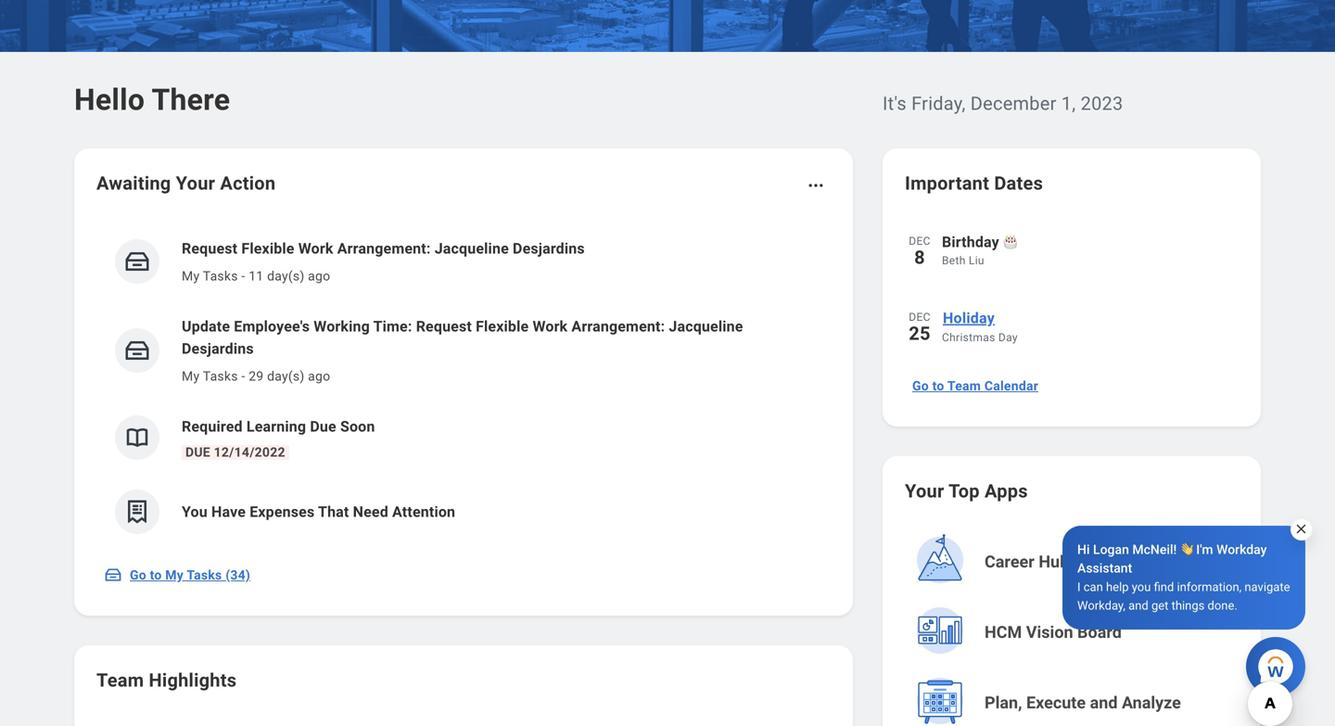 Task type: vqa. For each thing, say whether or not it's contained in the screenshot.
That
yes



Task type: locate. For each thing, give the bounding box(es) containing it.
my left (34)
[[165, 568, 184, 583]]

related actions image
[[807, 176, 826, 195]]

desjardins
[[513, 240, 585, 257], [182, 340, 254, 358]]

0 vertical spatial and
[[1129, 599, 1149, 613]]

1 horizontal spatial flexible
[[476, 318, 529, 335]]

1 horizontal spatial work
[[533, 318, 568, 335]]

1 vertical spatial request
[[416, 318, 472, 335]]

0 vertical spatial jacqueline
[[435, 240, 509, 257]]

1 horizontal spatial due
[[310, 418, 337, 436]]

1 vertical spatial work
[[533, 318, 568, 335]]

need
[[353, 503, 389, 521]]

required
[[182, 418, 243, 436]]

due left soon
[[310, 418, 337, 436]]

1 vertical spatial due
[[186, 445, 211, 460]]

0 vertical spatial my
[[182, 269, 200, 284]]

my down update
[[182, 369, 200, 384]]

navigate
[[1245, 580, 1291, 594]]

tasks left (34)
[[187, 568, 222, 583]]

i
[[1078, 580, 1081, 594]]

0 horizontal spatial flexible
[[242, 240, 295, 257]]

go
[[913, 378, 929, 394], [130, 568, 147, 583]]

dec left the holiday
[[909, 311, 931, 324]]

done.
[[1208, 599, 1238, 613]]

attention
[[392, 503, 456, 521]]

team
[[948, 378, 982, 394], [96, 670, 144, 692]]

0 vertical spatial go
[[913, 378, 929, 394]]

2 day(s) from the top
[[267, 369, 305, 384]]

your
[[176, 173, 215, 194], [905, 481, 945, 502]]

dec
[[909, 235, 931, 248], [909, 311, 931, 324]]

ago up "working"
[[308, 269, 331, 284]]

and down you
[[1129, 599, 1149, 613]]

execute
[[1027, 693, 1086, 713]]

-
[[242, 269, 245, 284], [242, 369, 245, 384]]

0 vertical spatial day(s)
[[267, 269, 305, 284]]

0 vertical spatial arrangement:
[[337, 240, 431, 257]]

0 vertical spatial ago
[[308, 269, 331, 284]]

request flexible work arrangement: jacqueline desjardins
[[182, 240, 585, 257]]

1 vertical spatial dec
[[909, 311, 931, 324]]

to for team
[[933, 378, 945, 394]]

0 vertical spatial flexible
[[242, 240, 295, 257]]

2 dec from the top
[[909, 311, 931, 324]]

important
[[905, 173, 990, 194]]

dec left birthday
[[909, 235, 931, 248]]

- left 11
[[242, 269, 245, 284]]

ago down "working"
[[308, 369, 331, 384]]

- left 29
[[242, 369, 245, 384]]

book open image
[[123, 424, 151, 452]]

and
[[1129, 599, 1149, 613], [1091, 693, 1118, 713]]

go for go to my tasks (34)
[[130, 568, 147, 583]]

request
[[182, 240, 238, 257], [416, 318, 472, 335]]

0 horizontal spatial go
[[130, 568, 147, 583]]

you
[[1132, 580, 1152, 594]]

0 horizontal spatial your
[[176, 173, 215, 194]]

1 - from the top
[[242, 269, 245, 284]]

1 vertical spatial go
[[130, 568, 147, 583]]

0 horizontal spatial work
[[298, 240, 334, 257]]

tasks left 11
[[203, 269, 238, 284]]

tasks
[[203, 269, 238, 284], [203, 369, 238, 384], [187, 568, 222, 583]]

my for my tasks - 29 day(s) ago
[[182, 369, 200, 384]]

jacqueline
[[435, 240, 509, 257], [669, 318, 744, 335]]

tasks for 29
[[203, 369, 238, 384]]

information,
[[1178, 580, 1242, 594]]

inbox image
[[123, 248, 151, 276], [104, 566, 122, 584]]

go to team calendar button
[[905, 367, 1046, 404]]

inbox image down "awaiting"
[[123, 248, 151, 276]]

1 vertical spatial my
[[182, 369, 200, 384]]

2 vertical spatial tasks
[[187, 568, 222, 583]]

0 vertical spatial tasks
[[203, 269, 238, 284]]

team highlights
[[96, 670, 237, 692]]

1 horizontal spatial to
[[933, 378, 945, 394]]

career hub button
[[907, 529, 1241, 596]]

1 vertical spatial jacqueline
[[669, 318, 744, 335]]

1 horizontal spatial arrangement:
[[572, 318, 665, 335]]

29
[[249, 369, 264, 384]]

go down 25
[[913, 378, 929, 394]]

1 horizontal spatial your
[[905, 481, 945, 502]]

1 vertical spatial tasks
[[203, 369, 238, 384]]

1 vertical spatial day(s)
[[267, 369, 305, 384]]

2 ago from the top
[[308, 369, 331, 384]]

inbox image left go to my tasks (34)
[[104, 566, 122, 584]]

0 horizontal spatial team
[[96, 670, 144, 692]]

request up my tasks - 11 day(s) ago
[[182, 240, 238, 257]]

1 horizontal spatial go
[[913, 378, 929, 394]]

request right time:
[[416, 318, 472, 335]]

required learning due soon due 12/14/2022
[[182, 418, 375, 460]]

1 vertical spatial desjardins
[[182, 340, 254, 358]]

- for 29
[[242, 369, 245, 384]]

0 vertical spatial to
[[933, 378, 945, 394]]

working
[[314, 318, 370, 335]]

1 vertical spatial ago
[[308, 369, 331, 384]]

dec for 25
[[909, 311, 931, 324]]

awaiting your action list
[[96, 223, 831, 549]]

your left the 'top'
[[905, 481, 945, 502]]

request inside update employee's working time: request flexible work arrangement: jacqueline desjardins
[[416, 318, 472, 335]]

1,
[[1062, 93, 1077, 115]]

1 horizontal spatial inbox image
[[123, 248, 151, 276]]

1 day(s) from the top
[[267, 269, 305, 284]]

work
[[298, 240, 334, 257], [533, 318, 568, 335]]

my up update
[[182, 269, 200, 284]]

1 horizontal spatial team
[[948, 378, 982, 394]]

1 dec from the top
[[909, 235, 931, 248]]

0 vertical spatial due
[[310, 418, 337, 436]]

0 horizontal spatial jacqueline
[[435, 240, 509, 257]]

🎂
[[1004, 233, 1019, 251]]

arrangement: inside update employee's working time: request flexible work arrangement: jacqueline desjardins
[[572, 318, 665, 335]]

team left calendar on the right bottom of the page
[[948, 378, 982, 394]]

career
[[985, 552, 1035, 572]]

1 vertical spatial your
[[905, 481, 945, 502]]

hcm vision board
[[985, 623, 1122, 642]]

0 vertical spatial team
[[948, 378, 982, 394]]

inbox image inside go to my tasks (34) button
[[104, 566, 122, 584]]

day(s) right 29
[[267, 369, 305, 384]]

day(s) for 29
[[267, 369, 305, 384]]

1 vertical spatial arrangement:
[[572, 318, 665, 335]]

that
[[318, 503, 349, 521]]

0 vertical spatial -
[[242, 269, 245, 284]]

analyze
[[1122, 693, 1182, 713]]

and left "analyze"
[[1091, 693, 1118, 713]]

2 - from the top
[[242, 369, 245, 384]]

1 vertical spatial and
[[1091, 693, 1118, 713]]

2023
[[1081, 93, 1124, 115]]

0 vertical spatial desjardins
[[513, 240, 585, 257]]

inbox image
[[123, 337, 151, 365]]

1 vertical spatial -
[[242, 369, 245, 384]]

day(s) right 11
[[267, 269, 305, 284]]

0 horizontal spatial inbox image
[[104, 566, 122, 584]]

team left highlights
[[96, 670, 144, 692]]

hcm vision board button
[[907, 599, 1241, 666]]

1 vertical spatial to
[[150, 568, 162, 583]]

2 vertical spatial my
[[165, 568, 184, 583]]

holiday
[[943, 309, 995, 327]]

0 vertical spatial request
[[182, 240, 238, 257]]

go down dashboard expenses image on the left
[[130, 568, 147, 583]]

help
[[1107, 580, 1129, 594]]

1 vertical spatial inbox image
[[104, 566, 122, 584]]

due down the required
[[186, 445, 211, 460]]

your left "action"
[[176, 173, 215, 194]]

birthday
[[943, 233, 1000, 251]]

arrangement:
[[337, 240, 431, 257], [572, 318, 665, 335]]

to
[[933, 378, 945, 394], [150, 568, 162, 583]]

things
[[1172, 599, 1205, 613]]

1 horizontal spatial and
[[1129, 599, 1149, 613]]

tasks inside go to my tasks (34) button
[[187, 568, 222, 583]]

holiday christmas day
[[943, 309, 1018, 344]]

👋
[[1181, 542, 1194, 558]]

tasks left 29
[[203, 369, 238, 384]]

0 horizontal spatial desjardins
[[182, 340, 254, 358]]

1 horizontal spatial request
[[416, 318, 472, 335]]

1 horizontal spatial jacqueline
[[669, 318, 744, 335]]

due
[[310, 418, 337, 436], [186, 445, 211, 460]]

to down dashboard expenses image on the left
[[150, 568, 162, 583]]

1 ago from the top
[[308, 269, 331, 284]]

dec 8
[[909, 235, 931, 269]]

0 horizontal spatial to
[[150, 568, 162, 583]]

0 horizontal spatial and
[[1091, 693, 1118, 713]]

0 vertical spatial dec
[[909, 235, 931, 248]]

you have expenses that need attention button
[[96, 475, 831, 549]]

december
[[971, 93, 1057, 115]]

to down christmas
[[933, 378, 945, 394]]

go to team calendar
[[913, 378, 1039, 394]]

1 vertical spatial flexible
[[476, 318, 529, 335]]



Task type: describe. For each thing, give the bounding box(es) containing it.
ago for my tasks - 11 day(s) ago
[[308, 269, 331, 284]]

awaiting your action
[[96, 173, 276, 194]]

my tasks - 29 day(s) ago
[[182, 369, 331, 384]]

and inside hi logan mcneil! 👋 i'm workday assistant i can help you find information, navigate workday, and get things done.
[[1129, 599, 1149, 613]]

1 vertical spatial team
[[96, 670, 144, 692]]

0 horizontal spatial due
[[186, 445, 211, 460]]

and inside "button"
[[1091, 693, 1118, 713]]

your top apps
[[905, 481, 1029, 502]]

x image
[[1295, 522, 1309, 536]]

learning
[[247, 418, 306, 436]]

hello there
[[74, 83, 230, 117]]

awaiting
[[96, 173, 171, 194]]

career hub
[[985, 552, 1070, 572]]

hi
[[1078, 542, 1091, 558]]

ago for my tasks - 29 day(s) ago
[[308, 369, 331, 384]]

(34)
[[226, 568, 251, 583]]

there
[[152, 83, 230, 117]]

0 vertical spatial inbox image
[[123, 248, 151, 276]]

1 horizontal spatial desjardins
[[513, 240, 585, 257]]

calendar
[[985, 378, 1039, 394]]

can
[[1084, 580, 1104, 594]]

beth
[[943, 254, 966, 267]]

jacqueline inside update employee's working time: request flexible work arrangement: jacqueline desjardins
[[669, 318, 744, 335]]

it's friday, december 1, 2023
[[883, 93, 1124, 115]]

dec 25
[[909, 311, 931, 345]]

work inside update employee's working time: request flexible work arrangement: jacqueline desjardins
[[533, 318, 568, 335]]

0 vertical spatial your
[[176, 173, 215, 194]]

update employee's working time: request flexible work arrangement: jacqueline desjardins
[[182, 318, 744, 358]]

0 horizontal spatial request
[[182, 240, 238, 257]]

my for my tasks - 11 day(s) ago
[[182, 269, 200, 284]]

hub
[[1039, 552, 1070, 572]]

workday,
[[1078, 599, 1126, 613]]

assistant
[[1078, 561, 1133, 576]]

holiday button
[[943, 306, 1239, 330]]

get
[[1152, 599, 1169, 613]]

employee's
[[234, 318, 310, 335]]

hcm
[[985, 623, 1023, 642]]

25
[[909, 323, 931, 345]]

birthday 🎂 beth liu
[[943, 233, 1019, 267]]

find
[[1155, 580, 1175, 594]]

mcneil!
[[1133, 542, 1178, 558]]

christmas
[[943, 331, 996, 344]]

you
[[182, 503, 208, 521]]

12/14/2022
[[214, 445, 286, 460]]

important dates
[[905, 173, 1044, 194]]

i'm
[[1197, 542, 1214, 558]]

8
[[915, 247, 926, 269]]

update
[[182, 318, 230, 335]]

my inside button
[[165, 568, 184, 583]]

hi logan mcneil! 👋 i'm workday assistant i can help you find information, navigate workday, and get things done.
[[1078, 542, 1291, 613]]

have
[[212, 503, 246, 521]]

important dates element
[[905, 219, 1239, 364]]

plan, execute and analyze button
[[907, 670, 1241, 726]]

logan
[[1094, 542, 1130, 558]]

highlights
[[149, 670, 237, 692]]

dec for 8
[[909, 235, 931, 248]]

day
[[999, 331, 1018, 344]]

action
[[220, 173, 276, 194]]

tasks for 11
[[203, 269, 238, 284]]

0 vertical spatial work
[[298, 240, 334, 257]]

top
[[949, 481, 980, 502]]

dashboard expenses image
[[123, 498, 151, 526]]

go for go to team calendar
[[913, 378, 929, 394]]

vision
[[1027, 623, 1074, 642]]

hello
[[74, 83, 145, 117]]

board
[[1078, 623, 1122, 642]]

go to my tasks (34) button
[[96, 557, 262, 594]]

flexible inside update employee's working time: request flexible work arrangement: jacqueline desjardins
[[476, 318, 529, 335]]

team inside "go to team calendar" button
[[948, 378, 982, 394]]

to for my
[[150, 568, 162, 583]]

apps
[[985, 481, 1029, 502]]

friday,
[[912, 93, 966, 115]]

you have expenses that need attention
[[182, 503, 456, 521]]

liu
[[969, 254, 985, 267]]

11
[[249, 269, 264, 284]]

go to my tasks (34)
[[130, 568, 251, 583]]

plan,
[[985, 693, 1023, 713]]

day(s) for 11
[[267, 269, 305, 284]]

time:
[[373, 318, 412, 335]]

my tasks - 11 day(s) ago
[[182, 269, 331, 284]]

soon
[[340, 418, 375, 436]]

- for 11
[[242, 269, 245, 284]]

expenses
[[250, 503, 315, 521]]

0 horizontal spatial arrangement:
[[337, 240, 431, 257]]

it's
[[883, 93, 907, 115]]

desjardins inside update employee's working time: request flexible work arrangement: jacqueline desjardins
[[182, 340, 254, 358]]

plan, execute and analyze
[[985, 693, 1182, 713]]

dates
[[995, 173, 1044, 194]]

workday
[[1217, 542, 1268, 558]]



